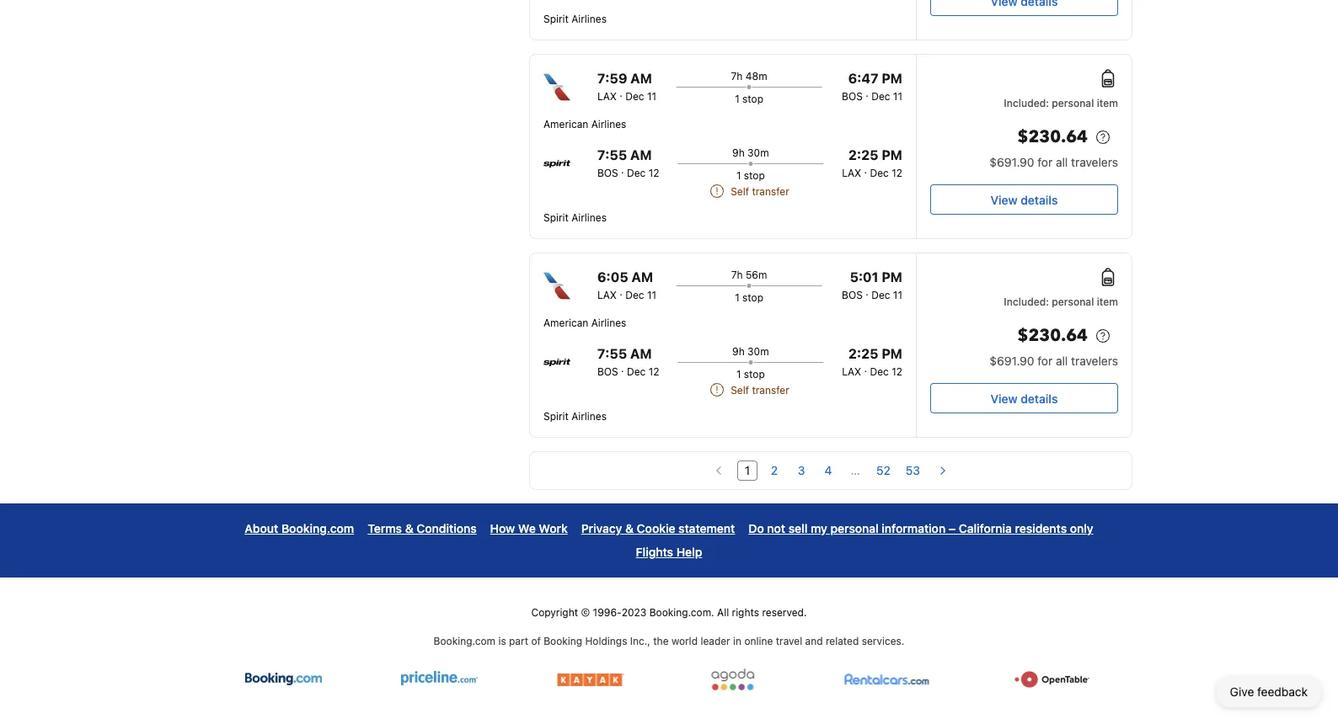 Task type: describe. For each thing, give the bounding box(es) containing it.
travelers for 5:01 pm
[[1071, 354, 1118, 368]]

leader
[[701, 635, 730, 647]]

all
[[717, 607, 729, 619]]

do
[[749, 522, 764, 536]]

information
[[882, 522, 946, 536]]

pm inside 5:01 pm bos . dec 11
[[882, 269, 903, 285]]

1 spirit from the top
[[544, 13, 569, 24]]

do not sell my personal information – california residents only
[[749, 522, 1094, 536]]

work
[[539, 522, 568, 536]]

lax inside "7:59 am lax . dec 11"
[[597, 90, 617, 102]]

$230.64 for 5:01 pm
[[1018, 324, 1088, 348]]

6:05 am lax . dec 11
[[597, 269, 657, 301]]

am down "7:59 am lax . dec 11"
[[630, 147, 652, 163]]

give feedback button
[[1217, 678, 1321, 708]]

view details for 5:01 pm
[[991, 392, 1058, 406]]

services.
[[862, 635, 905, 647]]

all for 6:47 pm
[[1056, 155, 1068, 169]]

6:47
[[848, 70, 879, 86]]

view details button for 6:47 pm
[[930, 185, 1118, 215]]

5:01
[[850, 269, 879, 285]]

. inside 6:47 pm bos . dec 11
[[866, 87, 869, 99]]

48m
[[746, 70, 767, 82]]

transfer for 5:01
[[752, 384, 789, 396]]

travelers for 6:47 pm
[[1071, 155, 1118, 169]]

spirit for 7:59
[[544, 212, 569, 223]]

2:25 pm lax . dec 12 for 6:47
[[842, 147, 903, 179]]

view for 6:47 pm
[[991, 193, 1018, 207]]

7:59 am lax . dec 11
[[597, 70, 657, 102]]

travel
[[776, 635, 802, 647]]

rights
[[732, 607, 759, 619]]

53
[[906, 464, 920, 478]]

flights help
[[636, 546, 702, 560]]

bos inside 5:01 pm bos . dec 11
[[842, 289, 863, 301]]

am inside "7:59 am lax . dec 11"
[[631, 70, 652, 86]]

$691.90 for all travelers for 5:01 pm
[[990, 354, 1118, 368]]

7:55 for 7:59 am
[[597, 147, 627, 163]]

0 horizontal spatial booking.com
[[281, 522, 354, 536]]

56m
[[746, 269, 767, 281]]

do not sell my personal information – california residents only link
[[749, 517, 1094, 541]]

$691.90 for 6:47 pm
[[990, 155, 1034, 169]]

related
[[826, 635, 859, 647]]

all for 5:01 pm
[[1056, 354, 1068, 368]]

terms
[[368, 522, 402, 536]]

2:25 for 6:47
[[849, 147, 879, 163]]

$230.64 region for 6:47 pm
[[930, 124, 1118, 154]]

1 button
[[737, 461, 758, 481]]

11 for 5:01 pm
[[893, 289, 903, 301]]

& for terms
[[405, 522, 414, 536]]

item for 5:01 pm
[[1097, 296, 1118, 308]]

52 button
[[872, 461, 895, 481]]

booking
[[544, 635, 582, 647]]

conditions
[[417, 522, 477, 536]]

$691.90 for all travelers for 6:47 pm
[[990, 155, 1118, 169]]

spirit for 6:05
[[544, 410, 569, 422]]

how
[[490, 522, 515, 536]]

agoda image
[[703, 669, 762, 691]]

about booking.com link
[[245, 517, 354, 541]]

2 vertical spatial personal
[[831, 522, 879, 536]]

included: personal item for 6:47 pm
[[1004, 97, 1118, 109]]

. inside 6:05 am lax . dec 11
[[620, 286, 623, 297]]

3 button
[[791, 461, 812, 481]]

& for privacy
[[625, 522, 634, 536]]

inc.,
[[630, 635, 650, 647]]

30m for 6:47 pm
[[748, 147, 769, 158]]

2
[[771, 464, 778, 478]]

1996-
[[593, 607, 622, 619]]

1 inside button
[[745, 464, 750, 478]]

7:59
[[597, 70, 627, 86]]

flights
[[636, 546, 673, 560]]

part
[[509, 635, 528, 647]]

2:25 pm lax . dec 12 for 5:01
[[842, 346, 903, 378]]

52
[[876, 464, 891, 478]]

reserved.
[[762, 607, 807, 619]]

6:05
[[597, 269, 628, 285]]

booking.com image
[[245, 669, 322, 691]]

privacy & cookie statement
[[581, 522, 735, 536]]

bos inside 6:47 pm bos . dec 11
[[842, 90, 863, 102]]

4 button
[[818, 461, 839, 481]]

my
[[811, 522, 827, 536]]

2 button
[[764, 461, 785, 481]]

cookie
[[637, 522, 675, 536]]

how we work
[[490, 522, 568, 536]]

priceline.com image
[[401, 669, 478, 691]]

in
[[733, 635, 742, 647]]

3
[[798, 464, 805, 478]]

$230.64 region for 5:01 pm
[[930, 323, 1118, 353]]

am down 6:05 am lax . dec 11
[[630, 346, 652, 362]]

1 horizontal spatial booking.com
[[434, 635, 496, 647]]

9h for 7:59 am
[[732, 147, 745, 158]]

7h for 6:05 am
[[731, 269, 743, 281]]

view for 5:01 pm
[[991, 392, 1018, 406]]

2:25 for 5:01
[[849, 346, 879, 362]]

7:55 am bos . dec 12 for 7:59
[[597, 147, 659, 179]]

online
[[744, 635, 773, 647]]

not
[[767, 522, 786, 536]]

6:47 pm bos . dec 11
[[842, 70, 903, 102]]

rentalcars image
[[842, 669, 934, 691]]

american airlines for 7:59
[[544, 118, 626, 130]]

–
[[949, 522, 956, 536]]

7h 48m
[[731, 70, 767, 82]]

privacy & cookie statement link
[[581, 517, 735, 541]]

self transfer for 5:01 pm
[[731, 384, 789, 396]]

we
[[518, 522, 536, 536]]

. inside 5:01 pm bos . dec 11
[[866, 286, 869, 297]]

view details for 6:47 pm
[[991, 193, 1058, 207]]

for for 5:01 pm
[[1038, 354, 1053, 368]]

4
[[825, 464, 832, 478]]

booking.com is part of booking holdings inc., the world leader in online travel and related services.
[[434, 635, 905, 647]]

give feedback
[[1230, 686, 1308, 699]]

2 pm from the top
[[882, 147, 903, 163]]

american for 7:59 am
[[544, 118, 588, 130]]

flights help link
[[636, 541, 702, 565]]

9h 30m for 7:59 am
[[732, 147, 769, 158]]

of
[[531, 635, 541, 647]]

9h for 6:05 am
[[732, 346, 745, 357]]



Task type: locate. For each thing, give the bounding box(es) containing it.
1 view details button from the top
[[930, 185, 1118, 215]]

0 vertical spatial view details button
[[930, 185, 1118, 215]]

dec inside 5:01 pm bos . dec 11
[[872, 289, 890, 301]]

9h 30m
[[732, 147, 769, 158], [732, 346, 769, 357]]

$230.64 for 6:47 pm
[[1018, 126, 1088, 149]]

. down "7:59 am lax . dec 11"
[[621, 163, 624, 175]]

9h down 7h 48m
[[732, 147, 745, 158]]

self for 6:05 am
[[731, 384, 749, 396]]

7h for 7:59 am
[[731, 70, 743, 82]]

am right 6:05
[[632, 269, 653, 285]]

item
[[1097, 97, 1118, 109], [1097, 296, 1118, 308]]

opentable image
[[1013, 669, 1093, 691]]

view
[[991, 193, 1018, 207], [991, 392, 1018, 406]]

1 vertical spatial for
[[1038, 354, 1053, 368]]

1 vertical spatial american
[[544, 317, 588, 329]]

1 stop
[[735, 93, 763, 104], [736, 169, 765, 181], [735, 292, 763, 303], [736, 368, 765, 380]]

included:
[[1004, 97, 1049, 109], [1004, 296, 1049, 308]]

item for 6:47 pm
[[1097, 97, 1118, 109]]

self up the 1 button on the bottom of the page
[[731, 384, 749, 396]]

1 7:55 from the top
[[597, 147, 627, 163]]

0 vertical spatial booking.com
[[281, 522, 354, 536]]

11 for 7:59 am
[[647, 90, 657, 102]]

1 vertical spatial self transfer
[[731, 384, 789, 396]]

1 7:55 am bos . dec 12 from the top
[[597, 147, 659, 179]]

1 vertical spatial 9h
[[732, 346, 745, 357]]

2 $691.90 from the top
[[990, 354, 1034, 368]]

0 vertical spatial included: personal item
[[1004, 97, 1118, 109]]

2 spirit airlines from the top
[[544, 212, 607, 223]]

11 inside 6:05 am lax . dec 11
[[647, 289, 657, 301]]

feedback
[[1257, 686, 1308, 699]]

1 9h from the top
[[732, 147, 745, 158]]

2:25 down 6:47 pm bos . dec 11
[[849, 147, 879, 163]]

0 vertical spatial details
[[1021, 193, 1058, 207]]

1 vertical spatial all
[[1056, 354, 1068, 368]]

1 vertical spatial spirit airlines
[[544, 212, 607, 223]]

1 vertical spatial 2:25
[[849, 346, 879, 362]]

group
[[704, 456, 958, 486]]

2 & from the left
[[625, 522, 634, 536]]

american airlines down 6:05
[[544, 317, 626, 329]]

1 vertical spatial view
[[991, 392, 1018, 406]]

4 pm from the top
[[882, 346, 903, 362]]

1 vertical spatial $230.64
[[1018, 324, 1088, 348]]

residents
[[1015, 522, 1067, 536]]

1 vertical spatial transfer
[[752, 384, 789, 396]]

personal
[[1052, 97, 1094, 109], [1052, 296, 1094, 308], [831, 522, 879, 536]]

booking.com right 'about'
[[281, 522, 354, 536]]

1
[[735, 93, 740, 104], [736, 169, 741, 181], [735, 292, 740, 303], [736, 368, 741, 380], [745, 464, 750, 478]]

0 vertical spatial for
[[1038, 155, 1053, 169]]

lax
[[597, 90, 617, 102], [842, 167, 861, 179], [597, 289, 617, 301], [842, 366, 861, 378]]

am right 7:59
[[631, 70, 652, 86]]

1 vertical spatial view details
[[991, 392, 1058, 406]]

dec inside 6:47 pm bos . dec 11
[[872, 90, 890, 102]]

american airlines
[[544, 118, 626, 130], [544, 317, 626, 329]]

11 for 6:47 pm
[[893, 90, 903, 102]]

2:25 pm lax . dec 12 down 5:01 pm bos . dec 11
[[842, 346, 903, 378]]

2 self transfer from the top
[[731, 384, 789, 396]]

1 vertical spatial spirit
[[544, 212, 569, 223]]

1 transfer from the top
[[752, 185, 789, 197]]

0 vertical spatial transfer
[[752, 185, 789, 197]]

2 for from the top
[[1038, 354, 1053, 368]]

booking.com.
[[649, 607, 714, 619]]

1 self from the top
[[731, 185, 749, 197]]

0 vertical spatial spirit airlines
[[544, 13, 607, 24]]

. down 6:47 pm bos . dec 11
[[864, 163, 867, 175]]

5:01 pm bos . dec 11
[[842, 269, 903, 301]]

0 vertical spatial 7h
[[731, 70, 743, 82]]

30m for 5:01 pm
[[748, 346, 769, 357]]

2:25
[[849, 147, 879, 163], [849, 346, 879, 362]]

terms & conditions
[[368, 522, 477, 536]]

1 travelers from the top
[[1071, 155, 1118, 169]]

9h 30m down 7h 56m
[[732, 346, 769, 357]]

0 vertical spatial included:
[[1004, 97, 1049, 109]]

2:25 down 5:01 pm bos . dec 11
[[849, 346, 879, 362]]

1 2:25 pm lax . dec 12 from the top
[[842, 147, 903, 179]]

$691.90
[[990, 155, 1034, 169], [990, 354, 1034, 368]]

2 2:25 from the top
[[849, 346, 879, 362]]

11 inside 6:47 pm bos . dec 11
[[893, 90, 903, 102]]

0 vertical spatial personal
[[1052, 97, 1094, 109]]

0 vertical spatial 9h
[[732, 147, 745, 158]]

0 vertical spatial american airlines
[[544, 118, 626, 130]]

2 spirit from the top
[[544, 212, 569, 223]]

. down "5:01"
[[866, 286, 869, 297]]

transfer for 6:47
[[752, 185, 789, 197]]

0 vertical spatial $691.90 for all travelers
[[990, 155, 1118, 169]]

1 $230.64 from the top
[[1018, 126, 1088, 149]]

1 vertical spatial 9h 30m
[[732, 346, 769, 357]]

0 vertical spatial $691.90
[[990, 155, 1034, 169]]

about
[[245, 522, 278, 536]]

all
[[1056, 155, 1068, 169], [1056, 354, 1068, 368]]

am
[[631, 70, 652, 86], [630, 147, 652, 163], [632, 269, 653, 285], [630, 346, 652, 362]]

stop
[[742, 93, 763, 104], [744, 169, 765, 181], [742, 292, 763, 303], [744, 368, 765, 380]]

2 item from the top
[[1097, 296, 1118, 308]]

1 vertical spatial included: personal item
[[1004, 296, 1118, 308]]

$230.64
[[1018, 126, 1088, 149], [1018, 324, 1088, 348]]

1 vertical spatial $230.64 region
[[930, 323, 1118, 353]]

california
[[959, 522, 1012, 536]]

. down 6:05 am lax . dec 11
[[621, 362, 624, 374]]

…
[[851, 464, 860, 478]]

0 vertical spatial 7:55
[[597, 147, 627, 163]]

the
[[653, 635, 669, 647]]

world
[[672, 635, 698, 647]]

transfer
[[752, 185, 789, 197], [752, 384, 789, 396]]

self transfer up 56m
[[731, 185, 789, 197]]

11
[[647, 90, 657, 102], [893, 90, 903, 102], [647, 289, 657, 301], [893, 289, 903, 301]]

1 & from the left
[[405, 522, 414, 536]]

2:25 pm lax . dec 12 down 6:47 pm bos . dec 11
[[842, 147, 903, 179]]

$691.90 for 5:01 pm
[[990, 354, 1034, 368]]

give
[[1230, 686, 1254, 699]]

9h down 7h 56m
[[732, 346, 745, 357]]

2 transfer from the top
[[752, 384, 789, 396]]

. down 6:47
[[866, 87, 869, 99]]

1 vertical spatial details
[[1021, 392, 1058, 406]]

. down 7:59
[[620, 87, 623, 99]]

and
[[805, 635, 823, 647]]

7h
[[731, 70, 743, 82], [731, 269, 743, 281]]

2 travelers from the top
[[1071, 354, 1118, 368]]

1 $691.90 for all travelers from the top
[[990, 155, 1118, 169]]

$691.90 for all travelers
[[990, 155, 1118, 169], [990, 354, 1118, 368]]

0 vertical spatial travelers
[[1071, 155, 1118, 169]]

1 vertical spatial $691.90 for all travelers
[[990, 354, 1118, 368]]

pm
[[882, 70, 903, 86], [882, 147, 903, 163], [882, 269, 903, 285], [882, 346, 903, 362]]

2 7:55 from the top
[[597, 346, 627, 362]]

11 inside "7:59 am lax . dec 11"
[[647, 90, 657, 102]]

am inside 6:05 am lax . dec 11
[[632, 269, 653, 285]]

spirit
[[544, 13, 569, 24], [544, 212, 569, 223], [544, 410, 569, 422]]

pm down 5:01 pm bos . dec 11
[[882, 346, 903, 362]]

2 $691.90 for all travelers from the top
[[990, 354, 1118, 368]]

copyright
[[531, 607, 578, 619]]

1 2:25 from the top
[[849, 147, 879, 163]]

2023
[[622, 607, 647, 619]]

self for 7:59 am
[[731, 185, 749, 197]]

0 vertical spatial 2:25 pm lax . dec 12
[[842, 147, 903, 179]]

pm down 6:47 pm bos . dec 11
[[882, 147, 903, 163]]

1 view details from the top
[[991, 193, 1058, 207]]

1 american from the top
[[544, 118, 588, 130]]

bos
[[842, 90, 863, 102], [597, 167, 618, 179], [842, 289, 863, 301], [597, 366, 618, 378]]

1 $691.90 from the top
[[990, 155, 1034, 169]]

1 details from the top
[[1021, 193, 1058, 207]]

statement
[[679, 522, 735, 536]]

11 inside 5:01 pm bos . dec 11
[[893, 289, 903, 301]]

for for 6:47 pm
[[1038, 155, 1053, 169]]

2 american airlines from the top
[[544, 317, 626, 329]]

1 vertical spatial item
[[1097, 296, 1118, 308]]

included: for 6:47 pm
[[1004, 97, 1049, 109]]

2 american from the top
[[544, 317, 588, 329]]

30m
[[748, 147, 769, 158], [748, 346, 769, 357]]

kayak image
[[557, 669, 624, 691]]

0 vertical spatial view details
[[991, 193, 1058, 207]]

. down 5:01 pm bos . dec 11
[[864, 362, 867, 374]]

american
[[544, 118, 588, 130], [544, 317, 588, 329]]

how we work link
[[490, 517, 568, 541]]

& left cookie
[[625, 522, 634, 536]]

1 vertical spatial 7:55 am bos . dec 12
[[597, 346, 659, 378]]

0 vertical spatial item
[[1097, 97, 1118, 109]]

11 for 6:05 am
[[647, 289, 657, 301]]

1 $230.64 region from the top
[[930, 124, 1118, 154]]

0 vertical spatial self transfer
[[731, 185, 789, 197]]

0 vertical spatial american
[[544, 118, 588, 130]]

7:55 am bos . dec 12 for 6:05
[[597, 346, 659, 378]]

©
[[581, 607, 590, 619]]

2 7:55 am bos . dec 12 from the top
[[597, 346, 659, 378]]

1 vertical spatial 7:55
[[597, 346, 627, 362]]

7:55 down 6:05 am lax . dec 11
[[597, 346, 627, 362]]

0 vertical spatial 9h 30m
[[732, 147, 769, 158]]

3 spirit airlines from the top
[[544, 410, 607, 422]]

dec inside 6:05 am lax . dec 11
[[626, 289, 644, 301]]

pm inside 6:47 pm bos . dec 11
[[882, 70, 903, 86]]

2 vertical spatial spirit
[[544, 410, 569, 422]]

2 9h 30m from the top
[[732, 346, 769, 357]]

1 7h from the top
[[731, 70, 743, 82]]

2 30m from the top
[[748, 346, 769, 357]]

included: for 5:01 pm
[[1004, 296, 1049, 308]]

1 vertical spatial $691.90
[[990, 354, 1034, 368]]

1 vertical spatial view details button
[[930, 383, 1118, 414]]

. down 6:05
[[620, 286, 623, 297]]

terms & conditions link
[[368, 517, 477, 541]]

2 view details from the top
[[991, 392, 1058, 406]]

personal for 6:47 pm
[[1052, 97, 1094, 109]]

sell
[[789, 522, 808, 536]]

2 2:25 pm lax . dec 12 from the top
[[842, 346, 903, 378]]

30m down the "48m"
[[748, 147, 769, 158]]

self
[[731, 185, 749, 197], [731, 384, 749, 396]]

included: personal item for 5:01 pm
[[1004, 296, 1118, 308]]

7:55 am bos . dec 12 down "7:59 am lax . dec 11"
[[597, 147, 659, 179]]

2 self from the top
[[731, 384, 749, 396]]

7:55 for 6:05 am
[[597, 346, 627, 362]]

1 vertical spatial travelers
[[1071, 354, 1118, 368]]

only
[[1070, 522, 1094, 536]]

booking.com
[[281, 522, 354, 536], [434, 635, 496, 647]]

self transfer for 6:47 pm
[[731, 185, 789, 197]]

7:55 down "7:59 am lax . dec 11"
[[597, 147, 627, 163]]

lax inside 6:05 am lax . dec 11
[[597, 289, 617, 301]]

0 vertical spatial all
[[1056, 155, 1068, 169]]

1 spirit airlines from the top
[[544, 13, 607, 24]]

3 spirit from the top
[[544, 410, 569, 422]]

2 $230.64 region from the top
[[930, 323, 1118, 353]]

2 9h from the top
[[732, 346, 745, 357]]

spirit airlines
[[544, 13, 607, 24], [544, 212, 607, 223], [544, 410, 607, 422]]

&
[[405, 522, 414, 536], [625, 522, 634, 536]]

1 included: from the top
[[1004, 97, 1049, 109]]

2 view from the top
[[991, 392, 1018, 406]]

spirit airlines for 6:05 am
[[544, 410, 607, 422]]

1 for from the top
[[1038, 155, 1053, 169]]

$230.64 region
[[930, 124, 1118, 154], [930, 323, 1118, 353]]

details for 6:47 pm
[[1021, 193, 1058, 207]]

1 vertical spatial booking.com
[[434, 635, 496, 647]]

1 vertical spatial 30m
[[748, 346, 769, 357]]

1 vertical spatial included:
[[1004, 296, 1049, 308]]

0 vertical spatial $230.64
[[1018, 126, 1088, 149]]

0 vertical spatial view
[[991, 193, 1018, 207]]

2 details from the top
[[1021, 392, 1058, 406]]

1 vertical spatial 2:25 pm lax . dec 12
[[842, 346, 903, 378]]

53 button
[[902, 461, 924, 481]]

dec inside "7:59 am lax . dec 11"
[[626, 90, 644, 102]]

1 american airlines from the top
[[544, 118, 626, 130]]

9h 30m down 7h 48m
[[732, 147, 769, 158]]

2 7h from the top
[[731, 269, 743, 281]]

1 included: personal item from the top
[[1004, 97, 1118, 109]]

personal for 5:01 pm
[[1052, 296, 1094, 308]]

0 vertical spatial 2:25
[[849, 147, 879, 163]]

1 all from the top
[[1056, 155, 1068, 169]]

3 pm from the top
[[882, 269, 903, 285]]

9h 30m for 6:05 am
[[732, 346, 769, 357]]

0 vertical spatial 7:55 am bos . dec 12
[[597, 147, 659, 179]]

group containing 1
[[704, 456, 958, 486]]

1 self transfer from the top
[[731, 185, 789, 197]]

2 $230.64 from the top
[[1018, 324, 1088, 348]]

1 item from the top
[[1097, 97, 1118, 109]]

details for 5:01 pm
[[1021, 392, 1058, 406]]

9h
[[732, 147, 745, 158], [732, 346, 745, 357]]

american for 6:05 am
[[544, 317, 588, 329]]

7:55 am bos . dec 12
[[597, 147, 659, 179], [597, 346, 659, 378]]

is
[[498, 635, 506, 647]]

1 vertical spatial american airlines
[[544, 317, 626, 329]]

1 9h 30m from the top
[[732, 147, 769, 158]]

2 all from the top
[[1056, 354, 1068, 368]]

7h left the "48m"
[[731, 70, 743, 82]]

30m down 56m
[[748, 346, 769, 357]]

view details button for 5:01 pm
[[930, 383, 1118, 414]]

0 vertical spatial $230.64 region
[[930, 124, 1118, 154]]

booking.com left is
[[434, 635, 496, 647]]

1 view from the top
[[991, 193, 1018, 207]]

spirit airlines for 7:59 am
[[544, 212, 607, 223]]

self up 7h 56m
[[731, 185, 749, 197]]

american airlines for 6:05
[[544, 317, 626, 329]]

help
[[676, 546, 702, 560]]

2 included: personal item from the top
[[1004, 296, 1118, 308]]

about booking.com
[[245, 522, 354, 536]]

& right terms
[[405, 522, 414, 536]]

for
[[1038, 155, 1053, 169], [1038, 354, 1053, 368]]

2 included: from the top
[[1004, 296, 1049, 308]]

0 vertical spatial self
[[731, 185, 749, 197]]

pm right "5:01"
[[882, 269, 903, 285]]

7:55
[[597, 147, 627, 163], [597, 346, 627, 362]]

2 vertical spatial spirit airlines
[[544, 410, 607, 422]]

1 vertical spatial personal
[[1052, 296, 1094, 308]]

0 vertical spatial 30m
[[748, 147, 769, 158]]

. inside "7:59 am lax . dec 11"
[[620, 87, 623, 99]]

7h 56m
[[731, 269, 767, 281]]

privacy
[[581, 522, 622, 536]]

1 vertical spatial 7h
[[731, 269, 743, 281]]

0 vertical spatial spirit
[[544, 13, 569, 24]]

1 vertical spatial self
[[731, 384, 749, 396]]

2 view details button from the top
[[930, 383, 1118, 414]]

7:55 am bos . dec 12 down 6:05 am lax . dec 11
[[597, 346, 659, 378]]

1 30m from the top
[[748, 147, 769, 158]]

pm right 6:47
[[882, 70, 903, 86]]

self transfer
[[731, 185, 789, 197], [731, 384, 789, 396]]

1 horizontal spatial &
[[625, 522, 634, 536]]

holdings
[[585, 635, 627, 647]]

7h left 56m
[[731, 269, 743, 281]]

details
[[1021, 193, 1058, 207], [1021, 392, 1058, 406]]

american airlines down 7:59
[[544, 118, 626, 130]]

copyright © 1996-2023 booking.com. all rights reserved.
[[531, 607, 807, 619]]

0 horizontal spatial &
[[405, 522, 414, 536]]

1 pm from the top
[[882, 70, 903, 86]]

self transfer up the 1 button on the bottom of the page
[[731, 384, 789, 396]]



Task type: vqa. For each thing, say whether or not it's contained in the screenshot.
'information'
yes



